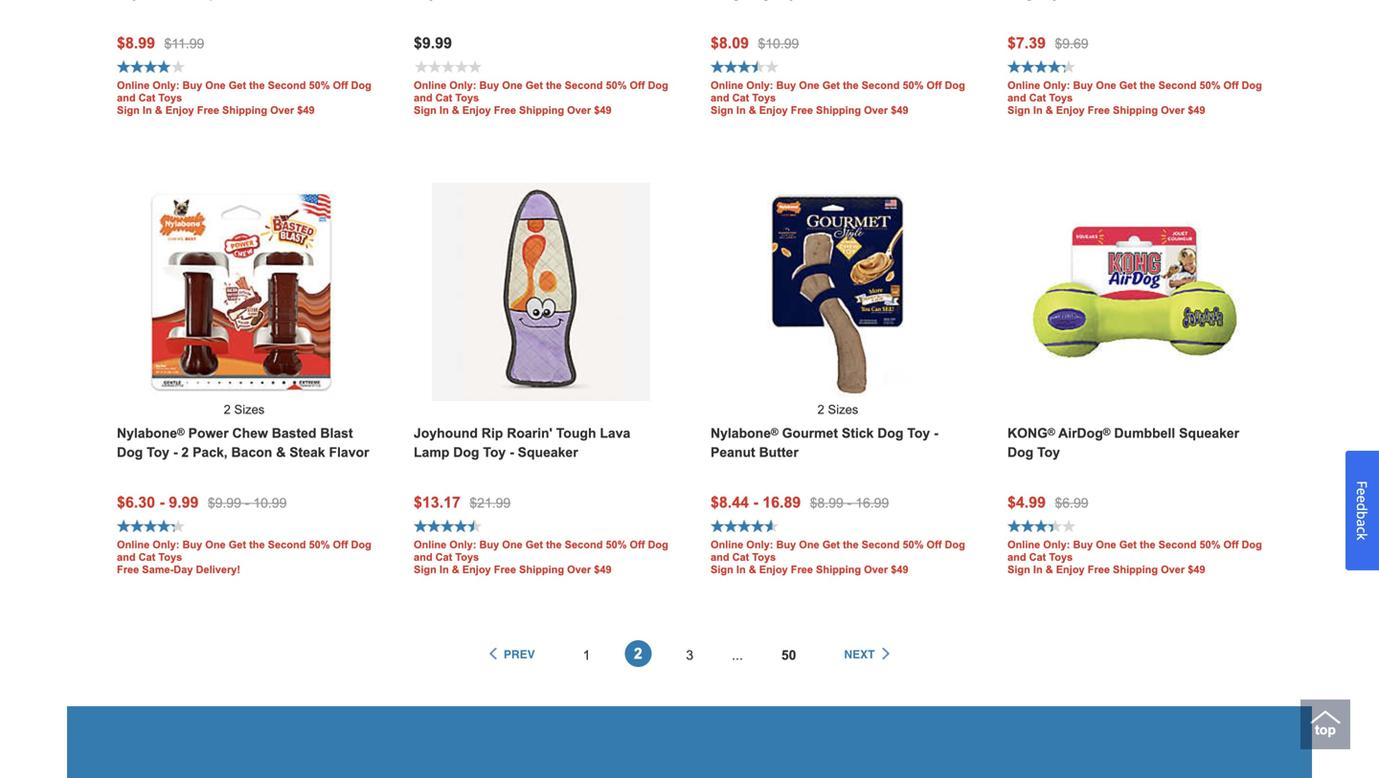 Task type: describe. For each thing, give the bounding box(es) containing it.
1 ® from the left
[[177, 427, 185, 438]]

in for $8.99
[[143, 104, 152, 116]]

in for $8.44 - 16.89
[[737, 564, 746, 576]]

off for $6.30 - 9.99
[[333, 539, 348, 551]]

only: for $8.99
[[153, 79, 180, 91]]

sign for $4.99
[[1008, 564, 1031, 576]]

1 link
[[583, 648, 590, 663]]

& inside power chew basted blast dog toy - 2 pack, bacon & steak flavor
[[276, 445, 286, 460]]

airdog
[[1059, 426, 1103, 441]]

$10.99
[[758, 36, 799, 51]]

enjoy for $8.44 - 16.89
[[759, 564, 788, 576]]

$49 for $10.99
[[891, 104, 909, 116]]

and for $8.99
[[117, 92, 136, 104]]

the for $8.99
[[249, 79, 265, 91]]

dog inside gourmet stick dog toy - peanut butter
[[878, 426, 904, 441]]

- inside $8.44 - 16.89 $8.99 - 16.99
[[848, 496, 852, 511]]

one for $7.39
[[1096, 79, 1117, 91]]

& for $13.17
[[452, 564, 460, 576]]

only: for $13.17
[[450, 539, 477, 551]]

shipping for $8.09
[[816, 104, 861, 116]]

2 up power
[[224, 403, 231, 417]]

nylabone for $6.30
[[117, 426, 177, 441]]

$49 for $6.99
[[1188, 564, 1206, 576]]

flavor
[[329, 445, 369, 460]]

& for $8.44 - 16.89
[[749, 564, 756, 576]]

- right $8.44
[[753, 494, 759, 511]]

c
[[1354, 527, 1372, 534]]

one for $13.17
[[502, 539, 523, 551]]

$9.69
[[1055, 36, 1089, 51]]

10.99
[[253, 496, 287, 511]]

in for $8.09
[[737, 104, 746, 116]]

butter
[[759, 445, 799, 460]]

in for $4.99
[[1034, 564, 1043, 576]]

buy for $7.39
[[1073, 79, 1093, 91]]

one for $6.30 - 9.99
[[205, 539, 226, 551]]

kong ® airdog ®
[[1008, 426, 1111, 441]]

$49 for -
[[891, 564, 909, 576]]

buy for $6.30 - 9.99
[[182, 539, 202, 551]]

squeaker inside joyhound rip roarin' tough lava lamp dog toy - squeaker
[[518, 445, 578, 460]]

only: for $8.44 - 16.89
[[747, 539, 773, 551]]

2 ® from the left
[[771, 427, 779, 438]]

over for $9.69
[[1161, 104, 1185, 116]]

the for $7.39
[[1140, 79, 1156, 91]]

buy for $8.99
[[182, 79, 202, 91]]

cat for $4.99
[[1029, 552, 1046, 564]]

gourmet stick dog toy - peanut butter
[[711, 426, 939, 460]]

back to top image
[[1311, 703, 1341, 734]]

online for $13.17
[[414, 539, 447, 551]]

and for $8.44 - 16.89
[[711, 552, 730, 564]]

power
[[188, 426, 229, 441]]

dog inside power chew basted blast dog toy - 2 pack, bacon & steak flavor
[[117, 445, 143, 460]]

only: for $6.30 - 9.99
[[153, 539, 180, 551]]

- left 9.99
[[159, 494, 165, 511]]

and for $4.99
[[1008, 552, 1027, 564]]

f
[[1354, 481, 1372, 488]]

1 e from the top
[[1354, 488, 1372, 496]]

and for $6.30 - 9.99
[[117, 552, 136, 564]]

$8.44 - 16.89 $8.99 - 16.99
[[711, 494, 889, 511]]

one for $8.09
[[799, 79, 820, 91]]

0 vertical spatial $9.99
[[414, 34, 452, 52]]

cat for $8.44 - 16.89
[[732, 552, 749, 564]]

free inside online only: buy one get the second 50% off dog and cat toys free same-day delivery!
[[117, 564, 139, 576]]

online for $8.44 - 16.89
[[711, 539, 744, 551]]

free for $13.17
[[494, 564, 516, 576]]

second for $8.09
[[862, 79, 900, 91]]

and for $8.09
[[711, 92, 730, 104]]

power chew basted blast dog toy - 2 pack, bacon & steak flavor
[[117, 426, 369, 460]]

online only: buy one get the second 50% off dog and cat toys sign in & enjoy free shipping over $49 for $7.39
[[1008, 79, 1263, 116]]

50 link
[[782, 648, 796, 663]]

over for $21.99
[[567, 564, 591, 576]]

$7.39
[[1008, 34, 1046, 52]]

d
[[1354, 503, 1372, 511]]

k
[[1354, 534, 1372, 541]]

buy for $13.17
[[479, 539, 499, 551]]

joyhound rip roarin' tough lava lamp dog toy - squeaker
[[414, 426, 631, 460]]

top
[[1315, 723, 1336, 738]]

shipping for $8.99
[[222, 104, 267, 116]]

toy inside joyhound rip roarin' tough lava lamp dog toy - squeaker
[[483, 445, 506, 460]]

the for $8.44 - 16.89
[[843, 539, 859, 551]]

toy inside power chew basted blast dog toy - 2 pack, bacon & steak flavor
[[147, 445, 170, 460]]

buy for $4.99
[[1073, 539, 1093, 551]]

$8.09 $10.99
[[711, 34, 799, 52]]

& for $4.99
[[1046, 564, 1053, 576]]

sign for $7.39
[[1008, 104, 1031, 116]]

off for $7.39
[[1224, 79, 1239, 91]]

online only: buy one get the second 50% off dog and cat toys sign in & enjoy free shipping over $49 for $8.44 - 16.89
[[711, 539, 966, 576]]

50% for $7.39
[[1200, 79, 1221, 91]]

2 sizes for $6.30 - 9.99
[[224, 403, 265, 417]]

tough
[[556, 426, 596, 441]]

delivery!
[[196, 564, 240, 576]]

stick
[[842, 426, 874, 441]]

...
[[732, 648, 743, 663]]

f e e d b a c k button
[[1346, 451, 1380, 571]]

off for $8.44 - 16.89
[[927, 539, 942, 551]]

over for $11.99
[[270, 104, 294, 116]]

$4.99 $6.99
[[1008, 494, 1089, 511]]

shipping for $13.17
[[519, 564, 564, 576]]

$9.99 inside $6.30 - 9.99 $9.99 - 10.99
[[208, 496, 241, 511]]

get for $8.99
[[229, 79, 246, 91]]

1
[[583, 648, 590, 663]]

dog inside the dumbbell squeaker dog toy
[[1008, 445, 1034, 460]]

one for $8.44 - 16.89
[[799, 539, 820, 551]]

9.99
[[169, 494, 199, 511]]

squeaker inside the dumbbell squeaker dog toy
[[1179, 426, 1240, 441]]

same-
[[142, 564, 174, 576]]

$11.99
[[164, 36, 204, 51]]

$6.30
[[117, 494, 155, 511]]

get for $7.39
[[1120, 79, 1137, 91]]

a
[[1354, 520, 1372, 527]]

16.89
[[763, 494, 801, 511]]

only: for $4.99
[[1044, 539, 1070, 551]]

$21.99
[[470, 496, 511, 511]]

3 ® from the left
[[1048, 427, 1055, 438]]

$8.44
[[711, 494, 749, 511]]

b
[[1354, 511, 1372, 520]]

50
[[782, 648, 796, 663]]

online for $7.39
[[1008, 79, 1041, 91]]

off for $4.99
[[1224, 539, 1239, 551]]

shipping for $7.39
[[1113, 104, 1158, 116]]

toys for $4.99
[[1049, 552, 1073, 564]]

and for $7.39
[[1008, 92, 1027, 104]]

peanut
[[711, 445, 756, 460]]

get for $4.99
[[1120, 539, 1137, 551]]

bacon
[[231, 445, 272, 460]]

toy inside the dumbbell squeaker dog toy
[[1038, 445, 1060, 460]]

free for $4.99
[[1088, 564, 1110, 576]]

$6.99
[[1055, 496, 1089, 511]]

$49 for $11.99
[[297, 104, 315, 116]]

online only: buy one get the second 50% off dog and cat toys sign in & enjoy free shipping over $49 for $8.99
[[117, 79, 372, 116]]

cat for $6.30 - 9.99
[[139, 552, 156, 564]]

lamp
[[414, 445, 450, 460]]

4 ® from the left
[[1103, 427, 1111, 438]]

only: for $7.39
[[1044, 79, 1070, 91]]



Task type: locate. For each thing, give the bounding box(es) containing it.
1 horizontal spatial nylabone ®
[[711, 426, 779, 441]]

dog inside joyhound rip roarin' tough lava lamp dog toy - squeaker
[[453, 445, 479, 460]]

off for $8.09
[[927, 79, 942, 91]]

0 horizontal spatial nylabone ®
[[117, 426, 185, 441]]

nylabone ® for $6.30
[[117, 426, 185, 441]]

$7.39 $9.69
[[1008, 34, 1089, 52]]

over for $6.99
[[1161, 564, 1185, 576]]

2 sizes
[[224, 403, 265, 417], [818, 403, 859, 417]]

second for $8.99
[[268, 79, 306, 91]]

1 horizontal spatial 2 sizes
[[818, 403, 859, 417]]

free for $8.44 - 16.89
[[791, 564, 813, 576]]

sign
[[117, 104, 140, 116], [414, 104, 437, 116], [711, 104, 734, 116], [1008, 104, 1031, 116], [414, 564, 437, 576], [711, 564, 734, 576], [1008, 564, 1031, 576]]

$13.17
[[414, 494, 461, 511]]

squeaker down roarin'
[[518, 445, 578, 460]]

second
[[268, 79, 306, 91], [565, 79, 603, 91], [862, 79, 900, 91], [1159, 79, 1197, 91], [268, 539, 306, 551], [565, 539, 603, 551], [862, 539, 900, 551], [1159, 539, 1197, 551]]

online only: buy one get the second 50% off dog and cat toys free same-day delivery!
[[117, 539, 372, 576]]

1 horizontal spatial $8.99
[[810, 496, 844, 511]]

roarin'
[[507, 426, 553, 441]]

toy
[[908, 426, 930, 441], [147, 445, 170, 460], [483, 445, 506, 460], [1038, 445, 1060, 460]]

in
[[143, 104, 152, 116], [440, 104, 449, 116], [737, 104, 746, 116], [1034, 104, 1043, 116], [440, 564, 449, 576], [737, 564, 746, 576], [1034, 564, 1043, 576]]

nylabone ® for $8.44
[[711, 426, 779, 441]]

0 horizontal spatial sizes
[[234, 403, 265, 417]]

second for $4.99
[[1159, 539, 1197, 551]]

free for $8.99
[[197, 104, 219, 116]]

second for $13.17
[[565, 539, 603, 551]]

chew
[[232, 426, 268, 441]]

sign for $8.99
[[117, 104, 140, 116]]

enjoy for $8.99
[[165, 104, 194, 116]]

2 nylabone ® from the left
[[711, 426, 779, 441]]

and inside online only: buy one get the second 50% off dog and cat toys free same-day delivery!
[[117, 552, 136, 564]]

- inside gourmet stick dog toy - peanut butter
[[934, 426, 939, 441]]

joyhound
[[414, 426, 478, 441]]

toys for $7.39
[[1049, 92, 1073, 104]]

1 vertical spatial squeaker
[[518, 445, 578, 460]]

sizes for $6.30 - 9.99
[[234, 403, 265, 417]]

enjoy
[[165, 104, 194, 116], [462, 104, 491, 116], [759, 104, 788, 116], [1056, 104, 1085, 116], [462, 564, 491, 576], [759, 564, 788, 576], [1056, 564, 1085, 576]]

rip
[[482, 426, 503, 441]]

®
[[177, 427, 185, 438], [771, 427, 779, 438], [1048, 427, 1055, 438], [1103, 427, 1111, 438]]

online for $4.99
[[1008, 539, 1041, 551]]

online only: buy one get the second 50% off dog and cat toys sign in & enjoy free shipping over $49 for $8.09
[[711, 79, 966, 116]]

dumbbell squeaker dog toy
[[1008, 426, 1240, 460]]

buy inside online only: buy one get the second 50% off dog and cat toys free same-day delivery!
[[182, 539, 202, 551]]

second for $8.44 - 16.89
[[862, 539, 900, 551]]

online inside online only: buy one get the second 50% off dog and cat toys free same-day delivery!
[[117, 539, 150, 551]]

-
[[934, 426, 939, 441], [173, 445, 178, 460], [510, 445, 514, 460], [159, 494, 165, 511], [753, 494, 759, 511], [245, 496, 249, 511], [848, 496, 852, 511]]

e down f
[[1354, 496, 1372, 503]]

online for $8.09
[[711, 79, 744, 91]]

0 vertical spatial squeaker
[[1179, 426, 1240, 441]]

$4.99
[[1008, 494, 1046, 511]]

1 horizontal spatial sizes
[[828, 403, 859, 417]]

0 horizontal spatial $9.99
[[208, 496, 241, 511]]

nylabone ®
[[117, 426, 185, 441], [711, 426, 779, 441]]

kong
[[1008, 426, 1048, 441]]

® left 'airdog'
[[1048, 427, 1055, 438]]

50%
[[309, 79, 330, 91], [606, 79, 627, 91], [903, 79, 924, 91], [1200, 79, 1221, 91], [309, 539, 330, 551], [606, 539, 627, 551], [903, 539, 924, 551], [1200, 539, 1221, 551]]

shipping for $8.44 - 16.89
[[816, 564, 861, 576]]

® left dumbbell
[[1103, 427, 1111, 438]]

and
[[117, 92, 136, 104], [414, 92, 433, 104], [711, 92, 730, 104], [1008, 92, 1027, 104], [117, 552, 136, 564], [414, 552, 433, 564], [711, 552, 730, 564], [1008, 552, 1027, 564]]

- inside joyhound rip roarin' tough lava lamp dog toy - squeaker
[[510, 445, 514, 460]]

sizes up chew
[[234, 403, 265, 417]]

$49 for $21.99
[[594, 564, 612, 576]]

2 sizes up chew
[[224, 403, 265, 417]]

e up "d"
[[1354, 488, 1372, 496]]

over for $10.99
[[864, 104, 888, 116]]

1 vertical spatial $8.99
[[810, 496, 844, 511]]

2 left pack,
[[181, 445, 189, 460]]

& for $8.09
[[749, 104, 756, 116]]

® up butter
[[771, 427, 779, 438]]

off
[[333, 79, 348, 91], [630, 79, 645, 91], [927, 79, 942, 91], [1224, 79, 1239, 91], [333, 539, 348, 551], [630, 539, 645, 551], [927, 539, 942, 551], [1224, 539, 1239, 551]]

get inside online only: buy one get the second 50% off dog and cat toys free same-day delivery!
[[229, 539, 246, 551]]

cat for $8.09
[[732, 92, 749, 104]]

nylabone ® up the peanut
[[711, 426, 779, 441]]

$8.99 $11.99
[[117, 34, 204, 52]]

second for $6.30 - 9.99
[[268, 539, 306, 551]]

the for $6.30 - 9.99
[[249, 539, 265, 551]]

50% for $8.09
[[903, 79, 924, 91]]

2 inside power chew basted blast dog toy - 2 pack, bacon & steak flavor
[[181, 445, 189, 460]]

online only: buy one get the second 50% off dog and cat toys sign in & enjoy free shipping over $49 for $4.99
[[1008, 539, 1263, 576]]

toy right stick
[[908, 426, 930, 441]]

1 sizes from the left
[[234, 403, 265, 417]]

one for $8.99
[[205, 79, 226, 91]]

the
[[249, 79, 265, 91], [546, 79, 562, 91], [843, 79, 859, 91], [1140, 79, 1156, 91], [249, 539, 265, 551], [546, 539, 562, 551], [843, 539, 859, 551], [1140, 539, 1156, 551]]

off inside online only: buy one get the second 50% off dog and cat toys free same-day delivery!
[[333, 539, 348, 551]]

0 vertical spatial $8.99
[[117, 34, 155, 52]]

$8.99
[[117, 34, 155, 52], [810, 496, 844, 511]]

3
[[686, 648, 694, 663]]

in for $13.17
[[440, 564, 449, 576]]

50% inside online only: buy one get the second 50% off dog and cat toys free same-day delivery!
[[309, 539, 330, 551]]

- right stick
[[934, 426, 939, 441]]

buy for $8.09
[[776, 79, 796, 91]]

- left 16.99
[[848, 496, 852, 511]]

- inside $6.30 - 9.99 $9.99 - 10.99
[[245, 496, 249, 511]]

&
[[155, 104, 163, 116], [452, 104, 460, 116], [749, 104, 756, 116], [1046, 104, 1053, 116], [276, 445, 286, 460], [452, 564, 460, 576], [749, 564, 756, 576], [1046, 564, 1053, 576]]

only:
[[153, 79, 180, 91], [450, 79, 477, 91], [747, 79, 773, 91], [1044, 79, 1070, 91], [153, 539, 180, 551], [450, 539, 477, 551], [747, 539, 773, 551], [1044, 539, 1070, 551]]

0 horizontal spatial 2 sizes
[[224, 403, 265, 417]]

sizes for $8.44 - 16.89
[[828, 403, 859, 417]]

one for $4.99
[[1096, 539, 1117, 551]]

squeaker
[[1179, 426, 1240, 441], [518, 445, 578, 460]]

2 e from the top
[[1354, 496, 1372, 503]]

basted
[[272, 426, 317, 441]]

lava
[[600, 426, 631, 441]]

3 link
[[686, 648, 694, 663]]

2 right 1 on the bottom
[[634, 645, 643, 663]]

0 horizontal spatial $8.99
[[117, 34, 155, 52]]

one inside online only: buy one get the second 50% off dog and cat toys free same-day delivery!
[[205, 539, 226, 551]]

1 nylabone from the left
[[117, 426, 177, 441]]

1 horizontal spatial $9.99
[[414, 34, 452, 52]]

get for $8.44 - 16.89
[[823, 539, 840, 551]]

- left pack,
[[173, 445, 178, 460]]

f e e d b a c k
[[1354, 481, 1372, 541]]

sign for $8.09
[[711, 104, 734, 116]]

50% for $4.99
[[1200, 539, 1221, 551]]

get for $13.17
[[526, 539, 543, 551]]

toys for $8.44 - 16.89
[[752, 552, 776, 564]]

$8.09
[[711, 34, 749, 52]]

2 sizes from the left
[[828, 403, 859, 417]]

pack,
[[193, 445, 228, 460]]

sizes up stick
[[828, 403, 859, 417]]

toys inside online only: buy one get the second 50% off dog and cat toys free same-day delivery!
[[158, 552, 182, 564]]

1 nylabone ® from the left
[[117, 426, 185, 441]]

over
[[270, 104, 294, 116], [567, 104, 591, 116], [864, 104, 888, 116], [1161, 104, 1185, 116], [567, 564, 591, 576], [864, 564, 888, 576], [1161, 564, 1185, 576]]

free for $7.39
[[1088, 104, 1110, 116]]

1 2 sizes from the left
[[224, 403, 265, 417]]

get
[[229, 79, 246, 91], [526, 79, 543, 91], [823, 79, 840, 91], [1120, 79, 1137, 91], [229, 539, 246, 551], [526, 539, 543, 551], [823, 539, 840, 551], [1120, 539, 1137, 551]]

$13.17 $21.99
[[414, 494, 511, 511]]

toy left pack,
[[147, 445, 170, 460]]

1 horizontal spatial squeaker
[[1179, 426, 1240, 441]]

online only: buy one get the second 50% off dog and cat toys sign in & enjoy free shipping over $49
[[117, 79, 372, 116], [414, 79, 669, 116], [711, 79, 966, 116], [1008, 79, 1263, 116], [414, 539, 669, 576], [711, 539, 966, 576], [1008, 539, 1263, 576]]

the for $13.17
[[546, 539, 562, 551]]

$8.99 left $11.99
[[117, 34, 155, 52]]

in for $7.39
[[1034, 104, 1043, 116]]

nylabone ® left power
[[117, 426, 185, 441]]

buy
[[182, 79, 202, 91], [479, 79, 499, 91], [776, 79, 796, 91], [1073, 79, 1093, 91], [182, 539, 202, 551], [479, 539, 499, 551], [776, 539, 796, 551], [1073, 539, 1093, 551]]

squeaker right dumbbell
[[1179, 426, 1240, 441]]

toys for $6.30 - 9.99
[[158, 552, 182, 564]]

2 sizes up stick
[[818, 403, 859, 417]]

cat for $7.39
[[1029, 92, 1046, 104]]

second for $7.39
[[1159, 79, 1197, 91]]

enjoy for $13.17
[[462, 564, 491, 576]]

nylabone
[[117, 426, 177, 441], [711, 426, 771, 441]]

the for $4.99
[[1140, 539, 1156, 551]]

day
[[174, 564, 193, 576]]

shipping
[[222, 104, 267, 116], [519, 104, 564, 116], [816, 104, 861, 116], [1113, 104, 1158, 116], [519, 564, 564, 576], [816, 564, 861, 576], [1113, 564, 1158, 576]]

second inside online only: buy one get the second 50% off dog and cat toys free same-day delivery!
[[268, 539, 306, 551]]

- down roarin'
[[510, 445, 514, 460]]

toy down kong ® airdog ®
[[1038, 445, 1060, 460]]

blast
[[320, 426, 353, 441]]

only: inside online only: buy one get the second 50% off dog and cat toys free same-day delivery!
[[153, 539, 180, 551]]

sign for $8.44 - 16.89
[[711, 564, 734, 576]]

® left power
[[177, 427, 185, 438]]

$8.99 inside $8.44 - 16.89 $8.99 - 16.99
[[810, 496, 844, 511]]

enjoy for $4.99
[[1056, 564, 1085, 576]]

dog inside online only: buy one get the second 50% off dog and cat toys free same-day delivery!
[[351, 539, 372, 551]]

- left 10.99
[[245, 496, 249, 511]]

shipping for $4.99
[[1113, 564, 1158, 576]]

50% for $13.17
[[606, 539, 627, 551]]

get for $8.09
[[823, 79, 840, 91]]

e
[[1354, 488, 1372, 496], [1354, 496, 1372, 503]]

cat
[[139, 92, 156, 104], [436, 92, 453, 104], [732, 92, 749, 104], [1029, 92, 1046, 104], [139, 552, 156, 564], [436, 552, 453, 564], [732, 552, 749, 564], [1029, 552, 1046, 564]]

toy down rip
[[483, 445, 506, 460]]

steak
[[290, 445, 325, 460]]

online for $6.30 - 9.99
[[117, 539, 150, 551]]

nylabone for $8.44
[[711, 426, 771, 441]]

online for $8.99
[[117, 79, 150, 91]]

1 vertical spatial $9.99
[[208, 496, 241, 511]]

one
[[205, 79, 226, 91], [502, 79, 523, 91], [799, 79, 820, 91], [1096, 79, 1117, 91], [205, 539, 226, 551], [502, 539, 523, 551], [799, 539, 820, 551], [1096, 539, 1117, 551]]

toys for $13.17
[[455, 552, 479, 564]]

50% for $8.99
[[309, 79, 330, 91]]

0 horizontal spatial nylabone
[[117, 426, 177, 441]]

$9.99
[[414, 34, 452, 52], [208, 496, 241, 511]]

enjoy for $7.39
[[1056, 104, 1085, 116]]

over for -
[[864, 564, 888, 576]]

cat inside online only: buy one get the second 50% off dog and cat toys free same-day delivery!
[[139, 552, 156, 564]]

gourmet
[[782, 426, 838, 441]]

off for $13.17
[[630, 539, 645, 551]]

cat for $8.99
[[139, 92, 156, 104]]

2 up gourmet
[[818, 403, 825, 417]]

dumbbell
[[1115, 426, 1176, 441]]

$49
[[297, 104, 315, 116], [594, 104, 612, 116], [891, 104, 909, 116], [1188, 104, 1206, 116], [594, 564, 612, 576], [891, 564, 909, 576], [1188, 564, 1206, 576]]

1 horizontal spatial nylabone
[[711, 426, 771, 441]]

dog
[[351, 79, 372, 91], [648, 79, 669, 91], [945, 79, 966, 91], [1242, 79, 1263, 91], [878, 426, 904, 441], [117, 445, 143, 460], [453, 445, 479, 460], [1008, 445, 1034, 460], [351, 539, 372, 551], [648, 539, 669, 551], [945, 539, 966, 551], [1242, 539, 1263, 551]]

toy inside gourmet stick dog toy - peanut butter
[[908, 426, 930, 441]]

nylabone left power
[[117, 426, 177, 441]]

the for $8.09
[[843, 79, 859, 91]]

toys
[[158, 92, 182, 104], [455, 92, 479, 104], [752, 92, 776, 104], [1049, 92, 1073, 104], [158, 552, 182, 564], [455, 552, 479, 564], [752, 552, 776, 564], [1049, 552, 1073, 564]]

free
[[197, 104, 219, 116], [494, 104, 516, 116], [791, 104, 813, 116], [1088, 104, 1110, 116], [117, 564, 139, 576], [494, 564, 516, 576], [791, 564, 813, 576], [1088, 564, 1110, 576]]

- inside power chew basted blast dog toy - 2 pack, bacon & steak flavor
[[173, 445, 178, 460]]

sizes
[[234, 403, 265, 417], [828, 403, 859, 417]]

16.99
[[856, 496, 889, 511]]

only: for $8.09
[[747, 79, 773, 91]]

$6.30 - 9.99 $9.99 - 10.99
[[117, 494, 287, 511]]

$8.99 right 16.89
[[810, 496, 844, 511]]

the inside online only: buy one get the second 50% off dog and cat toys free same-day delivery!
[[249, 539, 265, 551]]

buy for $8.44 - 16.89
[[776, 539, 796, 551]]

free for $8.09
[[791, 104, 813, 116]]

0 horizontal spatial squeaker
[[518, 445, 578, 460]]

& for $8.99
[[155, 104, 163, 116]]

2 nylabone from the left
[[711, 426, 771, 441]]

nylabone up the peanut
[[711, 426, 771, 441]]

2
[[224, 403, 231, 417], [818, 403, 825, 417], [181, 445, 189, 460], [634, 645, 643, 663]]

online
[[117, 79, 150, 91], [414, 79, 447, 91], [711, 79, 744, 91], [1008, 79, 1041, 91], [117, 539, 150, 551], [414, 539, 447, 551], [711, 539, 744, 551], [1008, 539, 1041, 551]]

2 2 sizes from the left
[[818, 403, 859, 417]]



Task type: vqa. For each thing, say whether or not it's contained in the screenshot.
Lives
no



